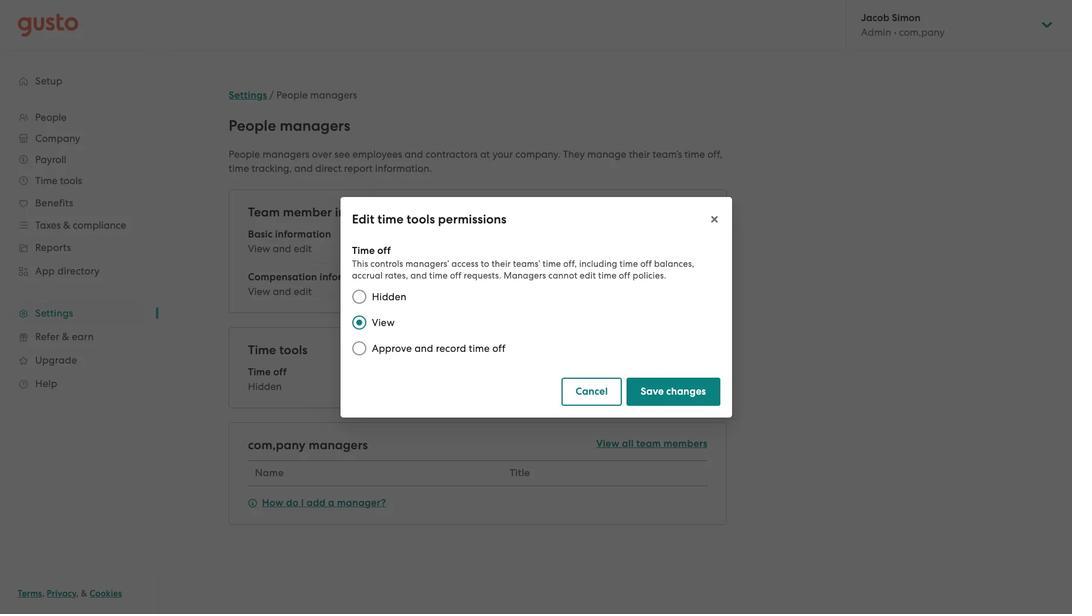 Task type: locate. For each thing, give the bounding box(es) containing it.
compensation information element
[[248, 270, 708, 299]]

view all team members link
[[597, 437, 708, 451]]

time for time off this controls managers' access to their teams' time off, including time off balances, accrual rates, and time off requests. managers cannot edit time off policies.
[[352, 244, 375, 257]]

tools inside dialog
[[407, 211, 435, 227]]

view left all
[[597, 438, 620, 450]]

a
[[328, 497, 335, 509]]

edit down including
[[580, 270, 596, 281]]

1 vertical spatial edit
[[580, 270, 596, 281]]

2 vertical spatial edit
[[294, 286, 312, 297]]

time up this
[[352, 244, 375, 257]]

0 vertical spatial time
[[352, 244, 375, 257]]

their inside 'people managers over see employees and contractors at your company. they manage their team's time off, time tracking, and direct report information.'
[[629, 148, 651, 160]]

hidden down "rates,"
[[372, 291, 407, 302]]

off,
[[708, 148, 723, 160], [564, 258, 577, 269]]

,
[[42, 588, 44, 599], [76, 588, 79, 599]]

and up "compensation"
[[273, 243, 291, 255]]

compensation information view and edit
[[248, 271, 376, 297]]

this
[[352, 258, 368, 269]]

information for compensation information
[[320, 271, 376, 283]]

information down member
[[275, 228, 331, 241]]

0 vertical spatial people
[[277, 89, 308, 101]]

approve and record time off
[[372, 342, 506, 354]]

0 horizontal spatial ,
[[42, 588, 44, 599]]

managers up "a" on the left of page
[[309, 438, 368, 453]]

edit inside time off this controls managers' access to their teams' time off, including time off balances, accrual rates, and time off requests. managers cannot edit time off policies.
[[580, 270, 596, 281]]

time for time tools
[[248, 343, 276, 358]]

managers up people managers
[[310, 89, 357, 101]]

time
[[352, 244, 375, 257], [248, 343, 276, 358], [248, 366, 271, 378]]

basic
[[248, 228, 273, 241]]

people for people managers over see employees and contractors at your company. they manage their team's time off, time tracking, and direct report information.
[[229, 148, 260, 160]]

cannot
[[549, 270, 578, 281]]

off down time tools
[[274, 366, 287, 378]]

1 horizontal spatial hidden
[[372, 291, 407, 302]]

information for basic information
[[275, 228, 331, 241]]

managers
[[310, 89, 357, 101], [280, 117, 351, 135], [263, 148, 310, 160], [309, 438, 368, 453]]

managers
[[504, 270, 547, 281]]

cookies
[[90, 588, 122, 599]]

cancel
[[576, 385, 608, 397]]

view inside edit time tools permissions dialog
[[372, 316, 395, 328]]

hidden down time tools
[[248, 381, 282, 392]]

employees
[[353, 148, 402, 160]]

off left policies.
[[619, 270, 631, 281]]

settings
[[229, 89, 267, 101]]

hidden
[[372, 291, 407, 302], [248, 381, 282, 392]]

time inside time off hidden
[[248, 366, 271, 378]]

people inside 'people managers over see employees and contractors at your company. they manage their team's time off, time tracking, and direct report information.'
[[229, 148, 260, 160]]

off
[[378, 244, 391, 257], [641, 258, 652, 269], [450, 270, 462, 281], [619, 270, 631, 281], [493, 342, 506, 354], [274, 366, 287, 378]]

cancel button
[[562, 377, 622, 406]]

Hidden radio
[[346, 284, 372, 309]]

hidden inside time off hidden
[[248, 381, 282, 392]]

1 vertical spatial information
[[275, 228, 331, 241]]

, left privacy link
[[42, 588, 44, 599]]

and down over
[[295, 162, 313, 174]]

1 horizontal spatial off,
[[708, 148, 723, 160]]

they
[[563, 148, 585, 160]]

information inside "basic information view and edit"
[[275, 228, 331, 241]]

off inside time off hidden
[[274, 366, 287, 378]]

access
[[452, 258, 479, 269]]

and
[[405, 148, 423, 160], [295, 162, 313, 174], [273, 243, 291, 255], [411, 270, 427, 281], [273, 286, 291, 297], [415, 342, 434, 354]]

and up information.
[[405, 148, 423, 160]]

edit inside the compensation information view and edit
[[294, 286, 312, 297]]

1 vertical spatial their
[[492, 258, 511, 269]]

view down basic
[[248, 243, 270, 255]]

member
[[283, 205, 332, 220]]

tools up time off hidden
[[279, 343, 308, 358]]

settings link
[[229, 89, 267, 101]]

list containing basic information
[[248, 228, 708, 299]]

title
[[510, 467, 531, 479]]

balances,
[[655, 258, 695, 269]]

information down this
[[320, 271, 376, 283]]

people managers over see employees and contractors at your company. they manage their team's time off, time tracking, and direct report information. group
[[229, 147, 727, 175]]

edit down "compensation"
[[294, 286, 312, 297]]

and left record
[[415, 342, 434, 354]]

managers inside 'people managers over see employees and contractors at your company. they manage their team's time off, time tracking, and direct report information.'
[[263, 148, 310, 160]]

their left team's
[[629, 148, 651, 160]]

1 vertical spatial off,
[[564, 258, 577, 269]]

0 horizontal spatial tools
[[279, 343, 308, 358]]

time off this controls managers' access to their teams' time off, including time off balances, accrual rates, and time off requests. managers cannot edit time off policies.
[[352, 244, 695, 281]]

save
[[641, 385, 664, 397]]

1 vertical spatial hidden
[[248, 381, 282, 392]]

&
[[81, 588, 87, 599]]

people down settings link
[[229, 117, 276, 135]]

approve
[[372, 342, 412, 354]]

1 horizontal spatial ,
[[76, 588, 79, 599]]

view
[[248, 243, 270, 255], [248, 286, 270, 297], [372, 316, 395, 328], [597, 438, 620, 450]]

contractors
[[426, 148, 478, 160]]

time right edit
[[378, 211, 404, 227]]

how do i add a manager?
[[262, 497, 386, 509]]

time off hidden
[[248, 366, 287, 392]]

home image
[[18, 13, 79, 37]]

time off element
[[248, 365, 708, 394]]

team member information
[[248, 205, 404, 220]]

managers inside the "settings / people managers"
[[310, 89, 357, 101]]

0 horizontal spatial hidden
[[248, 381, 282, 392]]

direct
[[315, 162, 342, 174]]

people right /
[[277, 89, 308, 101]]

managers'
[[406, 258, 450, 269]]

, left &
[[76, 588, 79, 599]]

tools
[[407, 211, 435, 227], [279, 343, 308, 358]]

0 vertical spatial tools
[[407, 211, 435, 227]]

time up time off hidden
[[248, 343, 276, 358]]

save changes
[[641, 385, 707, 397]]

view inside "basic information view and edit"
[[248, 243, 270, 255]]

people
[[277, 89, 308, 101], [229, 117, 276, 135], [229, 148, 260, 160]]

1 , from the left
[[42, 588, 44, 599]]

0 vertical spatial their
[[629, 148, 651, 160]]

information.
[[375, 162, 432, 174]]

time right record
[[469, 342, 490, 354]]

including
[[580, 258, 618, 269]]

0 horizontal spatial off,
[[564, 258, 577, 269]]

1 vertical spatial tools
[[279, 343, 308, 358]]

managers up over
[[280, 117, 351, 135]]

and down managers'
[[411, 270, 427, 281]]

tools up managers'
[[407, 211, 435, 227]]

2 vertical spatial information
[[320, 271, 376, 283]]

information inside the compensation information view and edit
[[320, 271, 376, 283]]

people up tracking,
[[229, 148, 260, 160]]

off, up cannot at the right top of the page
[[564, 258, 577, 269]]

1 horizontal spatial tools
[[407, 211, 435, 227]]

information
[[335, 205, 404, 220], [275, 228, 331, 241], [320, 271, 376, 283]]

0 vertical spatial off,
[[708, 148, 723, 160]]

0 horizontal spatial their
[[492, 258, 511, 269]]

cookies button
[[90, 587, 122, 601]]

/
[[270, 89, 274, 101]]

time inside time off this controls managers' access to their teams' time off, including time off balances, accrual rates, and time off requests. managers cannot edit time off policies.
[[352, 244, 375, 257]]

0 vertical spatial edit
[[294, 243, 312, 255]]

list
[[248, 228, 708, 299]]

managers for people managers over see employees and contractors at your company. they manage their team's time off, time tracking, and direct report information.
[[263, 148, 310, 160]]

people managers
[[229, 117, 351, 135]]

time right team's
[[685, 148, 706, 160]]

view down "compensation"
[[248, 286, 270, 297]]

save changes button
[[627, 377, 721, 406]]

time
[[685, 148, 706, 160], [229, 162, 249, 174], [378, 211, 404, 227], [543, 258, 562, 269], [620, 258, 639, 269], [430, 270, 448, 281], [599, 270, 617, 281], [469, 342, 490, 354]]

1 vertical spatial people
[[229, 117, 276, 135]]

2 vertical spatial time
[[248, 366, 271, 378]]

their
[[629, 148, 651, 160], [492, 258, 511, 269]]

and down "compensation"
[[273, 286, 291, 297]]

information down report
[[335, 205, 404, 220]]

managers for com,pany managers
[[309, 438, 368, 453]]

off, right team's
[[708, 148, 723, 160]]

1 vertical spatial time
[[248, 343, 276, 358]]

time down time tools
[[248, 366, 271, 378]]

to
[[481, 258, 490, 269]]

terms link
[[18, 588, 42, 599]]

edit
[[294, 243, 312, 255], [580, 270, 596, 281], [294, 286, 312, 297]]

off up time off element
[[493, 342, 506, 354]]

time tools group
[[248, 342, 708, 394]]

team member information group
[[248, 204, 708, 299]]

0 vertical spatial hidden
[[372, 291, 407, 302]]

edit for basic information
[[294, 243, 312, 255]]

1 horizontal spatial their
[[629, 148, 651, 160]]

their right to
[[492, 258, 511, 269]]

edit inside "basic information view and edit"
[[294, 243, 312, 255]]

edit up "compensation"
[[294, 243, 312, 255]]

time for time off hidden
[[248, 366, 271, 378]]

2 vertical spatial people
[[229, 148, 260, 160]]

managers up tracking,
[[263, 148, 310, 160]]

view up the approve
[[372, 316, 395, 328]]



Task type: vqa. For each thing, say whether or not it's contained in the screenshot.
the left DOCUMENTS
no



Task type: describe. For each thing, give the bounding box(es) containing it.
2 , from the left
[[76, 588, 79, 599]]

all
[[622, 438, 634, 450]]

privacy
[[47, 588, 76, 599]]

time up cannot at the right top of the page
[[543, 258, 562, 269]]

how
[[262, 497, 284, 509]]

over
[[312, 148, 332, 160]]

your
[[493, 148, 513, 160]]

edit for compensation information
[[294, 286, 312, 297]]

account menu element
[[846, 0, 1055, 50]]

compensation
[[248, 271, 317, 283]]

view inside the compensation information view and edit
[[248, 286, 270, 297]]

team
[[637, 438, 662, 450]]

members
[[664, 438, 708, 450]]

basic information element
[[248, 228, 708, 263]]

and inside "basic information view and edit"
[[273, 243, 291, 255]]

com,pany
[[248, 438, 306, 453]]

time up policies.
[[620, 258, 639, 269]]

edit
[[352, 211, 375, 227]]

privacy link
[[47, 588, 76, 599]]

off down access
[[450, 270, 462, 281]]

team's
[[653, 148, 683, 160]]

edit time tools permissions dialog
[[341, 197, 732, 417]]

com,pany managers
[[248, 438, 368, 453]]

view inside com,pany managers group
[[597, 438, 620, 450]]

their inside time off this controls managers' access to their teams' time off, including time off balances, accrual rates, and time off requests. managers cannot edit time off policies.
[[492, 258, 511, 269]]

manager?
[[337, 497, 386, 509]]

managers for people managers
[[280, 117, 351, 135]]

requests.
[[464, 270, 502, 281]]

record
[[436, 342, 467, 354]]

edit time tools permissions
[[352, 211, 507, 227]]

changes
[[667, 385, 707, 397]]

name
[[255, 467, 284, 479]]

hidden inside edit time tools permissions dialog
[[372, 291, 407, 302]]

team
[[248, 205, 280, 220]]

add
[[307, 497, 326, 509]]

time down managers'
[[430, 270, 448, 281]]

time tools
[[248, 343, 308, 358]]

terms
[[18, 588, 42, 599]]

off, inside 'people managers over see employees and contractors at your company. they manage their team's time off, time tracking, and direct report information.'
[[708, 148, 723, 160]]

terms , privacy , & cookies
[[18, 588, 122, 599]]

off up the controls
[[378, 244, 391, 257]]

time down including
[[599, 270, 617, 281]]

policies.
[[633, 270, 667, 281]]

how do i add a manager? button
[[248, 496, 386, 510]]

people for people managers
[[229, 117, 276, 135]]

accrual
[[352, 270, 383, 281]]

i
[[301, 497, 304, 509]]

Approve and record time off radio
[[346, 335, 372, 361]]

at
[[481, 148, 490, 160]]

and inside time off this controls managers' access to their teams' time off, including time off balances, accrual rates, and time off requests. managers cannot edit time off policies.
[[411, 270, 427, 281]]

com,pany managers group
[[248, 437, 708, 510]]

controls
[[371, 258, 404, 269]]

tracking,
[[252, 162, 292, 174]]

manage
[[588, 148, 627, 160]]

report
[[344, 162, 373, 174]]

people inside the "settings / people managers"
[[277, 89, 308, 101]]

time left tracking,
[[229, 162, 249, 174]]

teams'
[[513, 258, 541, 269]]

off up policies.
[[641, 258, 652, 269]]

off, inside time off this controls managers' access to their teams' time off, including time off balances, accrual rates, and time off requests. managers cannot edit time off policies.
[[564, 258, 577, 269]]

settings / people managers
[[229, 89, 357, 101]]

0 vertical spatial information
[[335, 205, 404, 220]]

company.
[[516, 148, 561, 160]]

basic information view and edit
[[248, 228, 331, 255]]

people managers over see employees and contractors at your company. they manage their team's time off, time tracking, and direct report information.
[[229, 148, 723, 174]]

and inside the compensation information view and edit
[[273, 286, 291, 297]]

rates,
[[385, 270, 409, 281]]

permissions
[[438, 211, 507, 227]]

view all team members
[[597, 438, 708, 450]]

tools inside group
[[279, 343, 308, 358]]

see
[[335, 148, 350, 160]]

do
[[286, 497, 299, 509]]

View radio
[[346, 309, 372, 335]]



